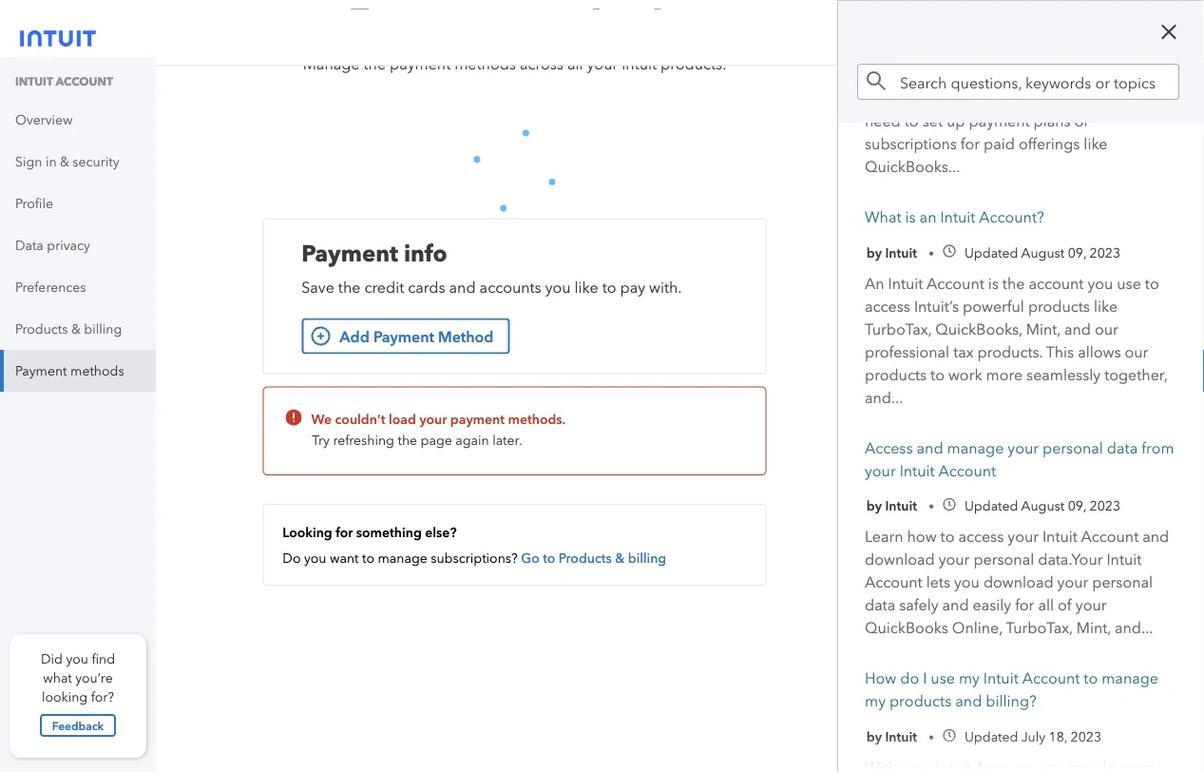 Task type: describe. For each thing, give the bounding box(es) containing it.
2 vertical spatial personal
[[1093, 574, 1153, 592]]

use inside 'an intuit account is the account you use to access intuit's powerful products like turbotax, quickbooks, mint, and our professional tax products. this allows our products to work more seamlessly together, and...'
[[1117, 275, 1142, 293]]

the right the save
[[338, 279, 361, 297]]

credit
[[365, 279, 404, 297]]

want
[[330, 551, 359, 566]]

for?
[[91, 689, 114, 705]]

and right the cards
[[449, 279, 476, 297]]

accounts
[[480, 279, 542, 297]]

with.
[[649, 279, 682, 297]]

what
[[865, 206, 902, 226]]

2023 for what is an intuit account?
[[1090, 245, 1121, 261]]

products & billing
[[15, 321, 122, 337]]

we
[[311, 411, 332, 427]]

1 vertical spatial info
[[404, 240, 448, 268]]

how
[[908, 528, 937, 546]]

july
[[1022, 730, 1046, 746]]

quickbooks
[[865, 620, 949, 638]]

an
[[920, 206, 937, 226]]

pay
[[620, 279, 646, 297]]

for inside you can use the same intuit account info to sign in to turbotax, quickbooks, mint, and our professional tax products. you may still need to set up payment plans or subscriptions for paid offerings like quickbooks...
[[961, 135, 980, 153]]

your inside we couldn't load your payment methods. try refreshing the page again later.
[[420, 411, 447, 427]]

account up safely
[[865, 574, 923, 592]]

tax inside you can use the same intuit account info to sign in to turbotax, quickbooks, mint, and our professional tax products. you may still need to set up payment plans or subscriptions for paid offerings like quickbooks...
[[981, 89, 1002, 107]]

up
[[947, 112, 965, 130]]

data inside learn how to access your intuit account and download your personal data.your intuit account lets you download your personal data safely and easily for all of your quickbooks online, turbotax, mint, and...
[[865, 597, 896, 615]]

from
[[1142, 437, 1175, 457]]

by for how do i use my intuit account to manage my products and billing?
[[867, 729, 882, 746]]

intuit inside how do i use my intuit account to manage my products and billing?
[[984, 668, 1019, 688]]

18,
[[1049, 730, 1068, 746]]

and down lets
[[943, 597, 969, 615]]

products & billing link
[[0, 308, 156, 350]]

do
[[283, 551, 301, 566]]

load
[[389, 411, 416, 427]]

online,
[[953, 620, 1003, 638]]

again
[[456, 433, 489, 448]]

save
[[302, 279, 335, 297]]

you inside learn how to access your intuit account and download your personal data.your intuit account lets you download your personal data safely and easily for all of your quickbooks online, turbotax, mint, and...
[[955, 574, 980, 592]]

loading element
[[416, 72, 614, 270]]

intuit inside "access and manage your personal data from your intuit account"
[[900, 460, 935, 480]]

what is an intuit account? link
[[865, 205, 1045, 228]]

by intuit for how do i use my intuit account to manage my products and billing?
[[867, 729, 918, 746]]

intuit account
[[15, 75, 113, 88]]

access inside 'an intuit account is the account you use to access intuit's powerful products like turbotax, quickbooks, mint, and our professional tax products. this allows our products to work more seamlessly together, and...'
[[865, 297, 911, 316]]

together,
[[1105, 366, 1168, 384]]

this
[[1047, 343, 1075, 361]]

0 horizontal spatial is
[[906, 206, 916, 226]]

subscriptions
[[865, 135, 957, 153]]

09, for personal
[[1069, 499, 1087, 515]]

products. inside you can use the same intuit account info to sign in to turbotax, quickbooks, mint, and our professional tax products. you may still need to set up payment plans or subscriptions for paid offerings like quickbooks...
[[1005, 89, 1071, 107]]

overview
[[15, 112, 73, 127]]

account inside how do i use my intuit account to manage my products and billing?
[[1023, 668, 1080, 688]]

go to products & billing link
[[521, 550, 667, 566]]

privacy
[[47, 237, 90, 253]]

and... for what is an intuit account?
[[865, 389, 904, 407]]

products inside "intuit account" element
[[15, 321, 68, 337]]

your down access
[[865, 460, 896, 480]]

you can use the same intuit account info to sign in to turbotax, quickbooks, mint, and our professional tax products. you may still need to set up payment plans or subscriptions for paid offerings like quickbooks... link
[[865, 0, 1177, 186]]

professional inside you can use the same intuit account info to sign in to turbotax, quickbooks, mint, and our professional tax products. you may still need to set up payment plans or subscriptions for paid offerings like quickbooks...
[[893, 89, 977, 107]]

work
[[949, 366, 983, 384]]

turbotax, inside learn how to access your intuit account and download your personal data.your intuit account lets you download your personal data safely and easily for all of your quickbooks online, turbotax, mint, and...
[[1006, 620, 1073, 638]]

data.your
[[1038, 551, 1103, 569]]

none search field inside panel element
[[858, 54, 1185, 109]]

• for i
[[929, 731, 935, 745]]

your up data.your
[[1008, 528, 1039, 546]]

do you want to manage subscriptions? go to products & billing
[[283, 550, 667, 566]]

professional inside 'an intuit account is the account you use to access intuit's powerful products like turbotax, quickbooks, mint, and our professional tax products. this allows our products to work more seamlessly together, and...'
[[865, 343, 950, 361]]

0 horizontal spatial for
[[336, 524, 353, 541]]

intuit
[[15, 75, 53, 88]]

manage the payment methods across all your intuit products.
[[303, 56, 727, 74]]

in inside you can use the same intuit account info to sign in to turbotax, quickbooks, mint, and our professional tax products. you may still need to set up payment plans or subscriptions for paid offerings like quickbooks...
[[898, 66, 911, 85]]

page
[[421, 433, 452, 448]]

august for personal
[[1022, 499, 1065, 515]]

for inside learn how to access your intuit account and download your personal data.your intuit account lets you download your personal data safely and easily for all of your quickbooks online, turbotax, mint, and...
[[1016, 597, 1035, 615]]

security
[[73, 154, 119, 169]]

manage inside do you want to manage subscriptions? go to products & billing
[[378, 551, 428, 566]]

1 horizontal spatial my
[[959, 668, 980, 688]]

none field inside panel element
[[858, 54, 1180, 109]]

something
[[356, 524, 422, 541]]

intuit inside you can use the same intuit account info to sign in to turbotax, quickbooks, mint, and our professional tax products. you may still need to set up payment plans or subscriptions for paid offerings like quickbooks...
[[1018, 44, 1054, 62]]

profile
[[15, 195, 53, 211]]

access and manage your personal data from your intuit account link
[[865, 436, 1177, 481]]

1 vertical spatial you
[[1074, 89, 1100, 107]]

set
[[923, 112, 943, 130]]

looking
[[283, 524, 332, 541]]

offerings
[[1019, 135, 1080, 153]]

intuit inside 'an intuit account is the account you use to access intuit's powerful products like turbotax, quickbooks, mint, and our professional tax products. this allows our products to work more seamlessly together, and...'
[[889, 275, 924, 293]]

what
[[43, 670, 72, 686]]

paid
[[984, 135, 1016, 153]]

looking for something else?
[[283, 524, 457, 541]]

updated august 09, 2023 for account?
[[965, 245, 1121, 261]]

payment for payment methods
[[15, 363, 67, 378]]

2023 for access and manage your personal data from your intuit account
[[1090, 499, 1121, 515]]

cards
[[408, 279, 446, 297]]

0 vertical spatial payment
[[390, 56, 451, 74]]

access inside learn how to access your intuit account and download your personal data.your intuit account lets you download your personal data safely and easily for all of your quickbooks online, turbotax, mint, and...
[[959, 528, 1004, 546]]

sign
[[15, 154, 42, 169]]

• for an
[[929, 247, 935, 260]]

payment for payment info
[[302, 240, 398, 268]]

1 horizontal spatial &
[[71, 321, 81, 337]]

like inside 'an intuit account is the account you use to access intuit's powerful products like turbotax, quickbooks, mint, and our professional tax products. this allows our products to work more seamlessly together, and...'
[[1094, 297, 1118, 316]]

august for account?
[[1022, 245, 1065, 261]]

1 vertical spatial personal
[[974, 551, 1035, 569]]

do
[[901, 668, 920, 688]]

what is an intuit account?
[[865, 206, 1045, 226]]

use inside how do i use my intuit account to manage my products and billing?
[[931, 668, 955, 688]]

else?
[[425, 524, 457, 541]]

by intuit for access and manage your personal data from your intuit account
[[867, 498, 918, 515]]

your up lets
[[939, 551, 970, 569]]

to inside do you want to manage subscriptions? go to products & billing
[[362, 551, 375, 566]]

billing?
[[986, 691, 1037, 711]]

add
[[340, 326, 370, 347]]

feedback
[[52, 718, 104, 733]]

info inside you can use the same intuit account info to sign in to turbotax, quickbooks, mint, and our professional tax products. you may still need to set up payment plans or subscriptions for paid offerings like quickbooks...
[[1119, 44, 1145, 62]]

subscriptions?
[[431, 551, 518, 566]]

like left "pay"
[[575, 279, 599, 297]]

overview link
[[0, 99, 156, 141]]

payment info
[[302, 240, 448, 268]]

in inside 'link'
[[46, 154, 57, 169]]

is inside 'an intuit account is the account you use to access intuit's powerful products like turbotax, quickbooks, mint, and our professional tax products. this allows our products to work more seamlessly together, and...'
[[989, 275, 999, 293]]

refreshing
[[333, 433, 395, 448]]

billing inside "intuit account" element
[[84, 321, 122, 337]]

and down from
[[1143, 528, 1170, 546]]

tax inside 'an intuit account is the account you use to access intuit's powerful products like turbotax, quickbooks, mint, and our professional tax products. this allows our products to work more seamlessly together, and...'
[[954, 343, 974, 361]]

account up data.your
[[1082, 528, 1139, 546]]

method
[[438, 326, 494, 347]]

your right across
[[587, 56, 618, 74]]

2 horizontal spatial &
[[615, 550, 625, 566]]

you inside did you find what you're looking for?
[[66, 651, 88, 667]]

we couldn't load your payment methods. try refreshing the page again later.
[[311, 411, 566, 448]]

panel element
[[839, 0, 1204, 772]]

1 vertical spatial products
[[559, 550, 612, 566]]

1 horizontal spatial methods
[[455, 56, 516, 74]]

to inside how do i use my intuit account to manage my products and billing?
[[1084, 668, 1098, 688]]

0 vertical spatial products
[[1029, 297, 1091, 316]]

access and manage your personal data from your intuit account
[[865, 437, 1175, 480]]

you're
[[75, 670, 113, 686]]

how do i use my intuit account to manage my products and billing? link
[[865, 667, 1177, 712]]

0 vertical spatial all
[[568, 56, 583, 74]]

preferences
[[15, 279, 86, 295]]

you can use the same intuit account info to sign in to turbotax, quickbooks, mint, and our professional tax products. you may still need to set up payment plans or subscriptions for paid offerings like quickbooks...
[[865, 44, 1163, 176]]

an
[[865, 275, 885, 293]]

data inside "access and manage your personal data from your intuit account"
[[1108, 437, 1138, 457]]

funky town element
[[1163, 17, 1197, 58]]

by intuit for what is an intuit account?
[[867, 245, 918, 261]]

manage inside "access and manage your personal data from your intuit account"
[[948, 437, 1004, 457]]

an intuit account is the account you use to access intuit's powerful products like turbotax, quickbooks, mint, and our professional tax products. this allows our products to work more seamlessly together, and...
[[865, 275, 1168, 407]]

lets
[[927, 574, 951, 592]]



Task type: locate. For each thing, give the bounding box(es) containing it.
1 by intuit from the top
[[867, 245, 918, 261]]

data up "quickbooks"
[[865, 597, 896, 615]]

1 horizontal spatial and...
[[1115, 620, 1154, 638]]

1 updated from the top
[[965, 245, 1019, 261]]

turbotax, inside you can use the same intuit account info to sign in to turbotax, quickbooks, mint, and our professional tax products. you may still need to set up payment plans or subscriptions for paid offerings like quickbooks...
[[932, 66, 999, 85]]

products left work
[[865, 366, 927, 384]]

2 vertical spatial for
[[1016, 597, 1035, 615]]

methods.
[[508, 411, 566, 427]]

0 horizontal spatial info
[[404, 240, 448, 268]]

the inside we couldn't load your payment methods. try refreshing the page again later.
[[398, 433, 417, 448]]

for up "want"
[[336, 524, 353, 541]]

personal inside "access and manage your personal data from your intuit account"
[[1043, 437, 1104, 457]]

account up "may"
[[1057, 44, 1115, 62]]

you
[[1088, 275, 1114, 293], [545, 279, 571, 297], [304, 551, 327, 566], [955, 574, 980, 592], [66, 651, 88, 667]]

in right sign
[[46, 154, 57, 169]]

payment inside button
[[374, 326, 434, 347]]

0 vertical spatial by
[[867, 245, 882, 261]]

& right go
[[615, 550, 625, 566]]

2 vertical spatial our
[[1125, 343, 1149, 361]]

intuit logo image
[[20, 24, 96, 47]]

1 horizontal spatial billing
[[628, 550, 667, 566]]

learn
[[865, 528, 904, 546]]

learn how to access your intuit account and download your personal data.your intuit account lets you download your personal data safely and easily for all of your quickbooks online, turbotax, mint, and...
[[865, 528, 1170, 638]]

sign in & security link
[[0, 141, 156, 183]]

None search field
[[858, 54, 1185, 109]]

by up an
[[867, 245, 882, 261]]

the inside 'an intuit account is the account you use to access intuit's powerful products like turbotax, quickbooks, mint, and our professional tax products. this allows our products to work more seamlessly together, and...'
[[1003, 275, 1025, 293]]

0 vertical spatial tax
[[981, 89, 1002, 107]]

my down how
[[865, 691, 886, 711]]

1 horizontal spatial our
[[1095, 320, 1119, 338]]

tax down same
[[981, 89, 1002, 107]]

quickbooks,
[[1003, 66, 1090, 85], [936, 320, 1023, 338]]

1 by from the top
[[867, 245, 882, 261]]

you
[[865, 44, 891, 62], [1074, 89, 1100, 107]]

1 vertical spatial methods
[[70, 363, 124, 378]]

0 vertical spatial data
[[1108, 437, 1138, 457]]

products. inside 'an intuit account is the account you use to access intuit's powerful products like turbotax, quickbooks, mint, and our professional tax products. this allows our products to work more seamlessly together, and...'
[[978, 343, 1043, 361]]

account down work
[[939, 460, 997, 480]]

2 vertical spatial products.
[[978, 343, 1043, 361]]

feedback button
[[40, 714, 116, 737]]

2 vertical spatial mint,
[[1077, 620, 1112, 638]]

0 horizontal spatial data
[[865, 597, 896, 615]]

2 vertical spatial manage
[[1102, 668, 1159, 688]]

how do i use my intuit account to manage my products and billing?
[[865, 668, 1159, 711]]

account inside 'an intuit account is the account you use to access intuit's powerful products like turbotax, quickbooks, mint, and our professional tax products. this allows our products to work more seamlessly together, and...'
[[927, 275, 985, 293]]

0 horizontal spatial tax
[[954, 343, 974, 361]]

0 vertical spatial 2023
[[1090, 245, 1121, 261]]

mint, inside learn how to access your intuit account and download your personal data.your intuit account lets you download your personal data safely and easily for all of your quickbooks online, turbotax, mint, and...
[[1077, 620, 1112, 638]]

is
[[906, 206, 916, 226], [989, 275, 999, 293]]

payment
[[302, 240, 398, 268], [374, 326, 434, 347], [15, 363, 67, 378]]

2 vertical spatial payment
[[451, 411, 505, 427]]

preferences link
[[0, 266, 156, 308]]

0 vertical spatial •
[[929, 247, 935, 260]]

0 vertical spatial 09,
[[1069, 245, 1087, 261]]

and up still
[[1132, 66, 1158, 85]]

2 vertical spatial 2023
[[1071, 730, 1102, 746]]

2 09, from the top
[[1069, 499, 1087, 515]]

3 updated from the top
[[965, 730, 1019, 746]]

powerful
[[963, 297, 1025, 316]]

payment right manage
[[390, 56, 451, 74]]

0 vertical spatial products.
[[661, 56, 727, 74]]

safely
[[900, 597, 939, 615]]

2 by from the top
[[867, 498, 882, 515]]

like down or
[[1084, 135, 1108, 153]]

download down learn
[[865, 551, 935, 569]]

account?
[[980, 206, 1045, 226]]

in down can
[[898, 66, 911, 85]]

allows
[[1078, 343, 1122, 361]]

0 horizontal spatial and...
[[865, 389, 904, 407]]

updated august 09, 2023 for personal
[[965, 499, 1121, 515]]

• down an
[[929, 247, 935, 260]]

your right "of"
[[1076, 597, 1107, 615]]

download up easily
[[984, 574, 1054, 592]]

1 horizontal spatial all
[[1039, 597, 1054, 615]]

products
[[1029, 297, 1091, 316], [865, 366, 927, 384], [890, 691, 952, 711]]

mint,
[[1093, 66, 1128, 85], [1027, 320, 1061, 338], [1077, 620, 1112, 638]]

products down i
[[890, 691, 952, 711]]

and
[[1132, 66, 1158, 85], [449, 279, 476, 297], [1065, 320, 1092, 338], [917, 437, 944, 457], [1143, 528, 1170, 546], [943, 597, 969, 615], [956, 691, 983, 711]]

access
[[865, 297, 911, 316], [959, 528, 1004, 546]]

updated for your
[[965, 499, 1019, 515]]

2 august from the top
[[1022, 499, 1065, 515]]

1 vertical spatial all
[[1039, 597, 1054, 615]]

0 vertical spatial august
[[1022, 245, 1065, 261]]

by intuit up learn
[[867, 498, 918, 515]]

0 vertical spatial payment
[[302, 240, 398, 268]]

like inside you can use the same intuit account info to sign in to turbotax, quickbooks, mint, and our professional tax products. you may still need to set up payment plans or subscriptions for paid offerings like quickbooks...
[[1084, 135, 1108, 153]]

our up allows
[[1095, 320, 1119, 338]]

quickbooks, up the plans
[[1003, 66, 1090, 85]]

09, up account
[[1069, 245, 1087, 261]]

you right the accounts
[[545, 279, 571, 297]]

easily
[[973, 597, 1012, 615]]

account
[[1029, 275, 1084, 293]]

2 vertical spatial updated
[[965, 730, 1019, 746]]

0 horizontal spatial billing
[[84, 321, 122, 337]]

2 updated august 09, 2023 from the top
[[965, 499, 1121, 515]]

personal down seamlessly
[[1043, 437, 1104, 457]]

1 vertical spatial turbotax,
[[865, 320, 932, 338]]

your down data.your
[[1058, 574, 1089, 592]]

personal down data.your
[[1093, 574, 1153, 592]]

1 vertical spatial use
[[1117, 275, 1142, 293]]

data
[[15, 237, 44, 253]]

products right go
[[559, 550, 612, 566]]

our
[[865, 89, 889, 107], [1095, 320, 1119, 338], [1125, 343, 1149, 361]]

turbotax, down "of"
[[1006, 620, 1073, 638]]

find
[[92, 651, 115, 667]]

3 by intuit from the top
[[867, 729, 918, 746]]

intuit account element
[[0, 57, 156, 392]]

account inside you can use the same intuit account info to sign in to turbotax, quickbooks, mint, and our professional tax products. you may still need to set up payment plans or subscriptions for paid offerings like quickbooks...
[[1057, 44, 1115, 62]]

by for access and manage your personal data from your intuit account
[[867, 498, 882, 515]]

august down 'access and manage your personal data from your intuit account' "link"
[[1022, 499, 1065, 515]]

3 by from the top
[[867, 729, 882, 746]]

by for what is an intuit account?
[[867, 245, 882, 261]]

1 vertical spatial download
[[984, 574, 1054, 592]]

1 horizontal spatial manage
[[948, 437, 1004, 457]]

use right i
[[931, 668, 955, 688]]

you inside 'an intuit account is the account you use to access intuit's powerful products like turbotax, quickbooks, mint, and our professional tax products. this allows our products to work more seamlessly together, and...'
[[1088, 275, 1114, 293]]

to inside learn how to access your intuit account and download your personal data.your intuit account lets you download your personal data safely and easily for all of your quickbooks online, turbotax, mint, and...
[[941, 528, 955, 546]]

the right manage
[[364, 56, 386, 74]]

account manager application element
[[0, 0, 1205, 772]]

data left from
[[1108, 437, 1138, 457]]

• for manage
[[929, 500, 935, 514]]

updated for intuit
[[965, 245, 1019, 261]]

1 vertical spatial access
[[959, 528, 1004, 546]]

by up learn
[[867, 498, 882, 515]]

download
[[865, 551, 935, 569], [984, 574, 1054, 592]]

2 horizontal spatial our
[[1125, 343, 1149, 361]]

payment methods link
[[0, 350, 156, 392]]

2 vertical spatial &
[[615, 550, 625, 566]]

1 horizontal spatial info
[[1119, 44, 1145, 62]]

2 horizontal spatial for
[[1016, 597, 1035, 615]]

2 horizontal spatial manage
[[1102, 668, 1159, 688]]

quickbooks, inside 'an intuit account is the account you use to access intuit's powerful products like turbotax, quickbooks, mint, and our professional tax products. this allows our products to work more seamlessly together, and...'
[[936, 320, 1023, 338]]

payment right add
[[374, 326, 434, 347]]

manage
[[948, 437, 1004, 457], [378, 551, 428, 566], [1102, 668, 1159, 688]]

like
[[1084, 135, 1108, 153], [575, 279, 599, 297], [1094, 297, 1118, 316]]

payment
[[390, 56, 451, 74], [969, 112, 1030, 130], [451, 411, 505, 427]]

0 vertical spatial you
[[865, 44, 891, 62]]

1 vertical spatial in
[[46, 154, 57, 169]]

profile link
[[0, 183, 156, 224]]

1 vertical spatial and...
[[1115, 620, 1154, 638]]

mint, inside you can use the same intuit account info to sign in to turbotax, quickbooks, mint, and our professional tax products. you may still need to set up payment plans or subscriptions for paid offerings like quickbooks...
[[1093, 66, 1128, 85]]

2 vertical spatial •
[[929, 731, 935, 745]]

personal up easily
[[974, 551, 1035, 569]]

products inside how do i use my intuit account to manage my products and billing?
[[890, 691, 952, 711]]

still
[[1137, 89, 1160, 107]]

add payment method button
[[302, 319, 510, 355]]

1 vertical spatial august
[[1022, 499, 1065, 515]]

2 • from the top
[[929, 500, 935, 514]]

Search text field
[[858, 64, 1180, 100]]

1 vertical spatial my
[[865, 691, 886, 711]]

2 by intuit from the top
[[867, 498, 918, 515]]

payment up again
[[451, 411, 505, 427]]

account inside "access and manage your personal data from your intuit account"
[[939, 460, 997, 480]]

• up how on the bottom of the page
[[929, 500, 935, 514]]

1 horizontal spatial tax
[[981, 89, 1002, 107]]

09,
[[1069, 245, 1087, 261], [1069, 499, 1087, 515]]

payment up the save
[[302, 240, 398, 268]]

0 vertical spatial and...
[[865, 389, 904, 407]]

info up the cards
[[404, 240, 448, 268]]

09, for account?
[[1069, 245, 1087, 261]]

0 vertical spatial personal
[[1043, 437, 1104, 457]]

1 vertical spatial for
[[336, 524, 353, 541]]

plans
[[1034, 112, 1071, 130]]

info up "may"
[[1119, 44, 1145, 62]]

0 vertical spatial products
[[15, 321, 68, 337]]

looking
[[42, 689, 88, 705]]

mint, up "may"
[[1093, 66, 1128, 85]]

0 horizontal spatial download
[[865, 551, 935, 569]]

1 vertical spatial billing
[[628, 550, 667, 566]]

1 09, from the top
[[1069, 245, 1087, 261]]

•
[[929, 247, 935, 260], [929, 500, 935, 514], [929, 731, 935, 745]]

updated august 09, 2023
[[965, 245, 1121, 261], [965, 499, 1121, 515]]

access right how on the bottom of the page
[[959, 528, 1004, 546]]

our inside you can use the same intuit account info to sign in to turbotax, quickbooks, mint, and our professional tax products. you may still need to set up payment plans or subscriptions for paid offerings like quickbooks...
[[865, 89, 889, 107]]

methods left across
[[455, 56, 516, 74]]

account up intuit's
[[927, 275, 985, 293]]

1 horizontal spatial for
[[961, 135, 980, 153]]

2 vertical spatial by intuit
[[867, 729, 918, 746]]

methods down products & billing link
[[70, 363, 124, 378]]

and up this
[[1065, 320, 1092, 338]]

the inside you can use the same intuit account info to sign in to turbotax, quickbooks, mint, and our professional tax products. you may still need to set up payment plans or subscriptions for paid offerings like quickbooks...
[[951, 44, 974, 62]]

the
[[951, 44, 974, 62], [364, 56, 386, 74], [1003, 275, 1025, 293], [338, 279, 361, 297], [398, 433, 417, 448]]

1 vertical spatial mint,
[[1027, 320, 1061, 338]]

updated july 18, 2023
[[965, 730, 1102, 746]]

0 vertical spatial for
[[961, 135, 980, 153]]

& down preferences link
[[71, 321, 81, 337]]

1 vertical spatial is
[[989, 275, 999, 293]]

you right the do
[[304, 551, 327, 566]]

of
[[1058, 597, 1072, 615]]

by
[[867, 245, 882, 261], [867, 498, 882, 515], [867, 729, 882, 746]]

methods inside "intuit account" element
[[70, 363, 124, 378]]

0 horizontal spatial our
[[865, 89, 889, 107]]

1 horizontal spatial in
[[898, 66, 911, 85]]

2 updated from the top
[[965, 499, 1019, 515]]

and... for access and manage your personal data from your intuit account
[[1115, 620, 1154, 638]]

1 vertical spatial &
[[71, 321, 81, 337]]

by intuit up an
[[867, 245, 918, 261]]

1 vertical spatial professional
[[865, 343, 950, 361]]

is up powerful
[[989, 275, 999, 293]]

quickbooks, down powerful
[[936, 320, 1023, 338]]

professional up set
[[893, 89, 977, 107]]

our down sign
[[865, 89, 889, 107]]

sign
[[865, 66, 894, 85]]

payment down products & billing
[[15, 363, 67, 378]]

1 horizontal spatial data
[[1108, 437, 1138, 457]]

2023 for how do i use my intuit account to manage my products and billing?
[[1071, 730, 1102, 746]]

save the credit cards and accounts you like to pay with.
[[302, 279, 682, 297]]

my right i
[[959, 668, 980, 688]]

use inside you can use the same intuit account info to sign in to turbotax, quickbooks, mint, and our professional tax products. you may still need to set up payment plans or subscriptions for paid offerings like quickbooks...
[[923, 44, 948, 62]]

None field
[[858, 54, 1180, 109]]

august up account
[[1022, 245, 1065, 261]]

professional down intuit's
[[865, 343, 950, 361]]

the down load
[[398, 433, 417, 448]]

by down how
[[867, 729, 882, 746]]

can
[[895, 44, 920, 62]]

you right account
[[1088, 275, 1114, 293]]

and inside "access and manage your personal data from your intuit account"
[[917, 437, 944, 457]]

1 updated august 09, 2023 from the top
[[965, 245, 1121, 261]]

1 vertical spatial by
[[867, 498, 882, 515]]

all right across
[[568, 56, 583, 74]]

0 vertical spatial our
[[865, 89, 889, 107]]

2023
[[1090, 245, 1121, 261], [1090, 499, 1121, 515], [1071, 730, 1102, 746]]

1 horizontal spatial products
[[559, 550, 612, 566]]

1 vertical spatial products.
[[1005, 89, 1071, 107]]

and inside how do i use my intuit account to manage my products and billing?
[[956, 691, 983, 711]]

1 vertical spatial by intuit
[[867, 498, 918, 515]]

go
[[521, 550, 540, 566]]

1 august from the top
[[1022, 245, 1065, 261]]

0 vertical spatial updated august 09, 2023
[[965, 245, 1121, 261]]

0 horizontal spatial access
[[865, 297, 911, 316]]

is left an
[[906, 206, 916, 226]]

0 horizontal spatial &
[[60, 154, 69, 169]]

and left billing? on the bottom of the page
[[956, 691, 983, 711]]

the up powerful
[[1003, 275, 1025, 293]]

updated down billing? on the bottom of the page
[[965, 730, 1019, 746]]

or
[[1075, 112, 1090, 130]]

0 vertical spatial billing
[[84, 321, 122, 337]]

data privacy
[[15, 237, 90, 253]]

may
[[1104, 89, 1133, 107]]

access
[[865, 437, 913, 457]]

you right lets
[[955, 574, 980, 592]]

payment inside we couldn't load your payment methods. try refreshing the page again later.
[[451, 411, 505, 427]]

1 vertical spatial our
[[1095, 320, 1119, 338]]

need
[[865, 112, 901, 130]]

your down 'more'
[[1008, 437, 1039, 457]]

you up or
[[1074, 89, 1100, 107]]

later.
[[493, 433, 523, 448]]

your up page
[[420, 411, 447, 427]]

quickbooks...
[[865, 158, 961, 176]]

0 vertical spatial quickbooks,
[[1003, 66, 1090, 85]]

and... inside learn how to access your intuit account and download your personal data.your intuit account lets you download your personal data safely and easily for all of your quickbooks online, turbotax, mint, and...
[[1115, 620, 1154, 638]]

0 vertical spatial &
[[60, 154, 69, 169]]

the left same
[[951, 44, 974, 62]]

0 horizontal spatial you
[[865, 44, 891, 62]]

did
[[41, 651, 63, 667]]

2 vertical spatial use
[[931, 668, 955, 688]]

payment up the paid
[[969, 112, 1030, 130]]

my
[[959, 668, 980, 688], [865, 691, 886, 711]]

by intuit
[[867, 245, 918, 261], [867, 498, 918, 515], [867, 729, 918, 746]]

quickbooks, inside you can use the same intuit account info to sign in to turbotax, quickbooks, mint, and our professional tax products. you may still need to set up payment plans or subscriptions for paid offerings like quickbooks...
[[1003, 66, 1090, 85]]

manage inside how do i use my intuit account to manage my products and billing?
[[1102, 668, 1159, 688]]

couldn't
[[335, 411, 386, 427]]

intuit
[[1018, 44, 1054, 62], [622, 56, 657, 74], [941, 206, 976, 226], [886, 245, 918, 261], [889, 275, 924, 293], [900, 460, 935, 480], [886, 498, 918, 515], [1043, 528, 1078, 546], [1107, 551, 1142, 569], [984, 668, 1019, 688], [886, 729, 918, 746]]

2 vertical spatial payment
[[15, 363, 67, 378]]

0 vertical spatial in
[[898, 66, 911, 85]]

same
[[978, 44, 1015, 62]]

1 • from the top
[[929, 247, 935, 260]]

and inside 'an intuit account is the account you use to access intuit's powerful products like turbotax, quickbooks, mint, and our professional tax products. this allows our products to work more seamlessly together, and...'
[[1065, 320, 1092, 338]]

turbotax, inside 'an intuit account is the account you use to access intuit's powerful products like turbotax, quickbooks, mint, and our professional tax products. this allows our products to work more seamlessly together, and...'
[[865, 320, 932, 338]]

across
[[520, 56, 564, 74]]

1 vertical spatial data
[[865, 597, 896, 615]]

1 horizontal spatial download
[[984, 574, 1054, 592]]

for down up
[[961, 135, 980, 153]]

products
[[15, 321, 68, 337], [559, 550, 612, 566]]

0 vertical spatial professional
[[893, 89, 977, 107]]

search image
[[867, 71, 886, 90]]

0 vertical spatial by intuit
[[867, 245, 918, 261]]

our up 'together,'
[[1125, 343, 1149, 361]]

account up billing? on the bottom of the page
[[1023, 668, 1080, 688]]

all inside learn how to access your intuit account and download your personal data.your intuit account lets you download your personal data safely and easily for all of your quickbooks online, turbotax, mint, and...
[[1039, 597, 1054, 615]]

mint, inside 'an intuit account is the account you use to access intuit's powerful products like turbotax, quickbooks, mint, and our professional tax products. this allows our products to work more seamlessly together, and...'
[[1027, 320, 1061, 338]]

1 vertical spatial quickbooks,
[[936, 320, 1023, 338]]

updated august 09, 2023 down 'access and manage your personal data from your intuit account' "link"
[[965, 499, 1121, 515]]

you inside do you want to manage subscriptions? go to products & billing
[[304, 551, 327, 566]]

2 vertical spatial products
[[890, 691, 952, 711]]

payment inside you can use the same intuit account info to sign in to turbotax, quickbooks, mint, and our professional tax products. you may still need to set up payment plans or subscriptions for paid offerings like quickbooks...
[[969, 112, 1030, 130]]

personal
[[1043, 437, 1104, 457], [974, 551, 1035, 569], [1093, 574, 1153, 592]]

account
[[56, 75, 113, 88]]

info
[[1119, 44, 1145, 62], [404, 240, 448, 268]]

& inside 'link'
[[60, 154, 69, 169]]

1 horizontal spatial access
[[959, 528, 1004, 546]]

updated august 09, 2023 up account
[[965, 245, 1121, 261]]

use right can
[[923, 44, 948, 62]]

payment inside "intuit account" element
[[15, 363, 67, 378]]

0 vertical spatial mint,
[[1093, 66, 1128, 85]]

and... inside 'an intuit account is the account you use to access intuit's powerful products like turbotax, quickbooks, mint, and our professional tax products. this allows our products to work more seamlessly together, and...'
[[865, 389, 904, 407]]

tax
[[981, 89, 1002, 107], [954, 343, 974, 361]]

your
[[587, 56, 618, 74], [420, 411, 447, 427], [1008, 437, 1039, 457], [865, 460, 896, 480], [1008, 528, 1039, 546], [939, 551, 970, 569], [1058, 574, 1089, 592], [1076, 597, 1107, 615]]

updated down "access and manage your personal data from your intuit account"
[[965, 499, 1019, 515]]

1 vertical spatial products
[[865, 366, 927, 384]]

1 vertical spatial updated august 09, 2023
[[965, 499, 1121, 515]]

turbotax, down same
[[932, 66, 999, 85]]

products down account
[[1029, 297, 1091, 316]]

to
[[1149, 44, 1163, 62], [915, 66, 929, 85], [905, 112, 919, 130], [1146, 275, 1160, 293], [602, 279, 617, 297], [931, 366, 945, 384], [941, 528, 955, 546], [543, 550, 556, 566], [362, 551, 375, 566], [1084, 668, 1098, 688]]

0 horizontal spatial manage
[[378, 551, 428, 566]]

and inside you can use the same intuit account info to sign in to turbotax, quickbooks, mint, and our professional tax products. you may still need to set up payment plans or subscriptions for paid offerings like quickbooks...
[[1132, 66, 1158, 85]]

0 vertical spatial my
[[959, 668, 980, 688]]

& left security
[[60, 154, 69, 169]]

sign in & security
[[15, 154, 119, 169]]

mint, down data.your
[[1077, 620, 1112, 638]]

0 horizontal spatial my
[[865, 691, 886, 711]]

by intuit down how
[[867, 729, 918, 746]]

products down preferences
[[15, 321, 68, 337]]

methods
[[455, 56, 516, 74], [70, 363, 124, 378]]

turbotax, down intuit's
[[865, 320, 932, 338]]

updated down the account?
[[965, 245, 1019, 261]]

0 vertical spatial info
[[1119, 44, 1145, 62]]

1 vertical spatial •
[[929, 500, 935, 514]]

access down an
[[865, 297, 911, 316]]

more
[[987, 366, 1023, 384]]

3 • from the top
[[929, 731, 935, 745]]

billing
[[84, 321, 122, 337], [628, 550, 667, 566]]

• down how do i use my intuit account to manage my products and billing?
[[929, 731, 935, 745]]

updated for use
[[965, 730, 1019, 746]]

for right easily
[[1016, 597, 1035, 615]]



Task type: vqa. For each thing, say whether or not it's contained in the screenshot.
Intuit
yes



